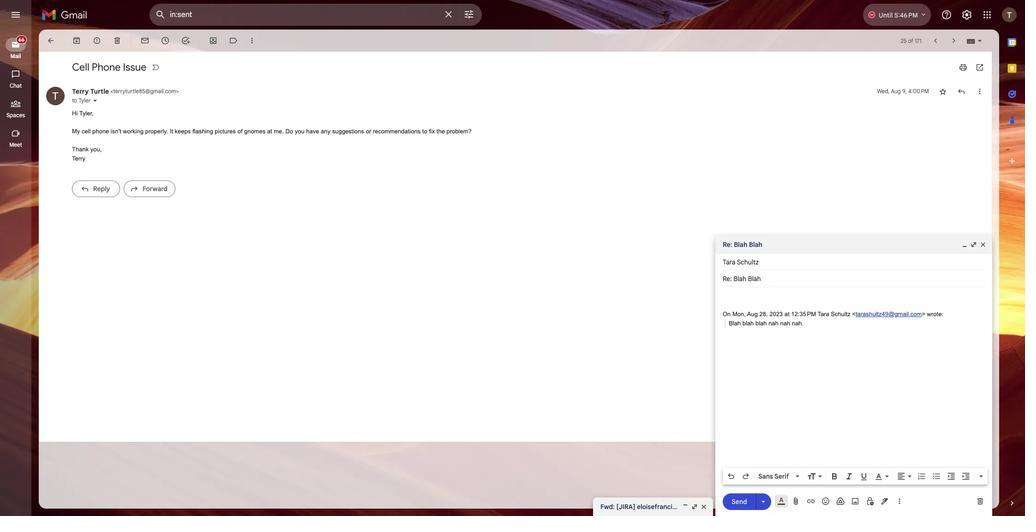 Task type: locate. For each thing, give the bounding box(es) containing it.
aug
[[891, 88, 901, 95], [747, 311, 758, 318]]

archive image
[[72, 36, 81, 45]]

wrote:
[[927, 311, 943, 318]]

1 horizontal spatial <
[[852, 311, 856, 318]]

25 of 171
[[901, 37, 922, 44]]

wed,
[[877, 88, 890, 95]]

0 horizontal spatial of
[[237, 128, 242, 135]]

1 terry from the top
[[72, 87, 89, 96]]

>
[[176, 88, 179, 95], [922, 311, 925, 318]]

at left the me.
[[267, 128, 272, 135]]

keeps
[[175, 128, 191, 135]]

nah.
[[792, 320, 804, 327]]

terry down thank
[[72, 155, 85, 162]]

of right 25
[[908, 37, 913, 44]]

0 horizontal spatial aug
[[747, 311, 758, 318]]

1 horizontal spatial at
[[785, 311, 790, 318]]

blah down mon,
[[743, 320, 754, 327]]

0 horizontal spatial nah
[[769, 320, 779, 327]]

terry for terry
[[72, 155, 85, 162]]

to left tyler
[[72, 97, 77, 104]]

to
[[72, 97, 77, 104], [422, 128, 427, 135], [742, 503, 749, 511]]

report spam image
[[92, 36, 102, 45]]

terry up 'to tyler'
[[72, 87, 89, 96]]

assigned
[[685, 503, 712, 511]]

> inside message body text field
[[922, 311, 925, 318]]

2 horizontal spatial to
[[742, 503, 749, 511]]

the
[[437, 128, 445, 135]]

you right do
[[295, 128, 305, 135]]

more formatting options image
[[977, 472, 986, 481]]

at
[[267, 128, 272, 135], [785, 311, 790, 318]]

Search in mail search field
[[150, 4, 482, 26]]

< right turtle
[[110, 88, 113, 95]]

nah down 2023
[[769, 320, 779, 327]]

minimize image
[[682, 503, 689, 511]]

tab list
[[999, 30, 1025, 483]]

0 horizontal spatial you
[[295, 128, 305, 135]]

older image
[[949, 36, 959, 45]]

> wrote:
[[922, 311, 943, 318]]

clear search image
[[439, 5, 458, 24]]

chat
[[10, 82, 22, 89]]

0 horizontal spatial <
[[110, 88, 113, 95]]

0 horizontal spatial >
[[176, 88, 179, 95]]

1 horizontal spatial nah
[[780, 320, 790, 327]]

pop out image
[[691, 503, 698, 511]]

to tyler
[[72, 97, 91, 104]]

eloisefrancis23
[[637, 503, 683, 511]]

< right schultz
[[852, 311, 856, 318]]

schultz
[[831, 311, 851, 318]]

you,
[[90, 146, 102, 153]]

terry
[[72, 87, 89, 96], [72, 155, 85, 162]]

advanced search options image
[[460, 5, 478, 24]]

reply link
[[72, 180, 120, 197]]

to right 16 at right bottom
[[742, 503, 749, 511]]

> up keeps
[[176, 88, 179, 95]]

tyler,
[[79, 110, 94, 117]]

1 horizontal spatial you
[[750, 503, 761, 511]]

<
[[110, 88, 113, 95], [852, 311, 856, 318]]

0 vertical spatial terry
[[72, 87, 89, 96]]

cell
[[72, 61, 89, 73]]

Subject field
[[723, 274, 985, 283]]

of right pictures
[[237, 128, 242, 135]]

my
[[72, 128, 80, 135]]

forward
[[143, 185, 168, 193]]

back to sent mail image
[[46, 36, 55, 45]]

you right 16 at right bottom
[[750, 503, 761, 511]]

1 horizontal spatial blah
[[756, 320, 767, 327]]

66
[[19, 36, 24, 43]]

or
[[366, 128, 371, 135]]

suggestions
[[332, 128, 364, 135]]

phone
[[92, 128, 109, 135]]

0 vertical spatial at
[[267, 128, 272, 135]]

gtms-
[[713, 503, 734, 511]]

move to inbox image
[[209, 36, 218, 45]]

1 vertical spatial >
[[922, 311, 925, 318]]

1 vertical spatial at
[[785, 311, 790, 318]]

snooze image
[[161, 36, 170, 45]]

1 horizontal spatial of
[[908, 37, 913, 44]]

close image
[[979, 241, 987, 248]]

1 vertical spatial of
[[237, 128, 242, 135]]

isn't
[[111, 128, 121, 135]]

2 terry from the top
[[72, 155, 85, 162]]

0 vertical spatial <
[[110, 88, 113, 95]]

1 blah from the left
[[743, 320, 754, 327]]

hi tyler,
[[72, 110, 94, 117]]

1 vertical spatial terry
[[72, 155, 85, 162]]

0 horizontal spatial blah
[[743, 320, 754, 327]]

Not starred checkbox
[[938, 87, 948, 96]]

it
[[170, 128, 173, 135]]

0 vertical spatial you
[[295, 128, 305, 135]]

navigation
[[0, 30, 32, 516]]

28,
[[760, 311, 768, 318]]

0 vertical spatial of
[[908, 37, 913, 44]]

1 horizontal spatial >
[[922, 311, 925, 318]]

25
[[901, 37, 907, 44]]

1 vertical spatial aug
[[747, 311, 758, 318]]

pop out image
[[970, 241, 978, 248]]

labels image
[[229, 36, 238, 45]]

0 vertical spatial to
[[72, 97, 77, 104]]

phone
[[92, 61, 121, 73]]

aug inside cell
[[891, 88, 901, 95]]

aug left the 9, at the right
[[891, 88, 901, 95]]

0 vertical spatial >
[[176, 88, 179, 95]]

recommendations
[[373, 128, 421, 135]]

0 horizontal spatial at
[[267, 128, 272, 135]]

> left wrote: at the right of page
[[922, 311, 925, 318]]

nah down on mon, aug 28, 2023 at 12:35 pm tara schultz <
[[780, 320, 790, 327]]

to left fix
[[422, 128, 427, 135]]

1 vertical spatial <
[[852, 311, 856, 318]]

terry for terry turtle < terryturtle85@gmail.com >
[[72, 87, 89, 96]]

1 horizontal spatial aug
[[891, 88, 901, 95]]

me.
[[274, 128, 284, 135]]

my cell phone isn't working properly. it keeps flashing pictures of gnomes at me. do you have any suggestions or recommendations to fix the problem?
[[72, 128, 472, 135]]

more image
[[247, 36, 257, 45]]

at right 2023
[[785, 311, 790, 318]]

turtle
[[90, 87, 109, 96]]

spaces
[[6, 112, 25, 119]]

dialog
[[715, 235, 992, 516]]

of
[[908, 37, 913, 44], [237, 128, 242, 135]]

navigation containing mail
[[0, 30, 32, 516]]

1 vertical spatial to
[[422, 128, 427, 135]]

blah
[[743, 320, 754, 327], [756, 320, 767, 327]]

blah blah blah nah nah nah.
[[729, 320, 804, 327]]

thank you,
[[72, 146, 102, 153]]

spaces heading
[[0, 112, 31, 119]]

terryturtle85@gmail.com
[[113, 88, 176, 95]]

you
[[295, 128, 305, 135], [750, 503, 761, 511]]

1 nah from the left
[[769, 320, 779, 327]]

nah
[[769, 320, 779, 327], [780, 320, 790, 327]]

aug left 28,
[[747, 311, 758, 318]]

reply
[[93, 185, 110, 193]]

0 vertical spatial aug
[[891, 88, 901, 95]]

blah down 28,
[[756, 320, 767, 327]]



Task type: describe. For each thing, give the bounding box(es) containing it.
mail heading
[[0, 53, 31, 60]]

problem?
[[447, 128, 472, 135]]

fwd: [jira] eloisefrancis23 assigned gtms-16 to you
[[601, 503, 761, 511]]

cell phone issue
[[72, 61, 146, 73]]

mon,
[[733, 311, 746, 318]]

1 horizontal spatial to
[[422, 128, 427, 135]]

at inside message body text field
[[785, 311, 790, 318]]

chat heading
[[0, 82, 31, 90]]

select input tool image
[[977, 37, 983, 44]]

wed, aug 9, 4:00 pm
[[877, 88, 929, 95]]

terry turtle < terryturtle85@gmail.com >
[[72, 87, 179, 96]]

flashing
[[192, 128, 213, 135]]

indent more ‪(⌘])‬ image
[[961, 472, 971, 481]]

terry turtle cell
[[72, 87, 179, 96]]

cell
[[82, 128, 91, 135]]

mark as unread image
[[140, 36, 150, 45]]

have
[[306, 128, 319, 135]]

delete image
[[113, 36, 122, 45]]

blah
[[729, 320, 741, 327]]

tyler
[[79, 97, 91, 104]]

fix
[[429, 128, 435, 135]]

properly.
[[145, 128, 168, 135]]

0 horizontal spatial to
[[72, 97, 77, 104]]

add to tasks image
[[181, 36, 190, 45]]

forward link
[[124, 180, 175, 197]]

meet heading
[[0, 141, 31, 149]]

< inside message body text field
[[852, 311, 856, 318]]

mail
[[10, 53, 21, 60]]

< inside terry turtle < terryturtle85@gmail.com >
[[110, 88, 113, 95]]

meet
[[9, 141, 22, 148]]

2 vertical spatial to
[[742, 503, 749, 511]]

discard draft ‪(⌘⇧d)‬ image
[[976, 497, 985, 506]]

dialog containing on mon, aug 28, 2023 at 12:35 pm tara schultz <
[[715, 235, 992, 516]]

16
[[734, 503, 741, 511]]

formatting options toolbar
[[723, 468, 988, 485]]

2023
[[770, 311, 783, 318]]

4:00 pm
[[908, 88, 929, 95]]

issue
[[123, 61, 146, 73]]

1 vertical spatial you
[[750, 503, 761, 511]]

tara
[[818, 311, 829, 318]]

not starred image
[[938, 87, 948, 96]]

pictures
[[215, 128, 236, 135]]

66 link
[[6, 36, 27, 52]]

2 nah from the left
[[780, 320, 790, 327]]

wed, aug 9, 4:00 pm cell
[[877, 87, 929, 96]]

Search in mail text field
[[170, 10, 438, 19]]

search in mail image
[[152, 6, 169, 23]]

do
[[285, 128, 293, 135]]

fwd:
[[601, 503, 615, 511]]

12:35 pm
[[791, 311, 816, 318]]

> inside terry turtle < terryturtle85@gmail.com >
[[176, 88, 179, 95]]

thank
[[72, 146, 89, 153]]

hi
[[72, 110, 78, 117]]

working
[[123, 128, 144, 135]]

[jira]
[[616, 503, 635, 511]]

9,
[[902, 88, 907, 95]]

on
[[723, 311, 731, 318]]

support image
[[941, 9, 952, 20]]

on mon, aug 28, 2023 at 12:35 pm tara schultz <
[[723, 311, 856, 318]]

show details image
[[92, 98, 98, 103]]

171
[[915, 37, 922, 44]]

newer image
[[931, 36, 940, 45]]

main menu image
[[10, 9, 21, 20]]

gmail image
[[42, 6, 92, 24]]

aug inside message body text field
[[747, 311, 758, 318]]

settings image
[[961, 9, 973, 20]]

gnomes
[[244, 128, 265, 135]]

2 blah from the left
[[756, 320, 767, 327]]

Message Body text field
[[723, 292, 985, 465]]

any
[[321, 128, 331, 135]]



Task type: vqa. For each thing, say whether or not it's contained in the screenshot.
Forward link
yes



